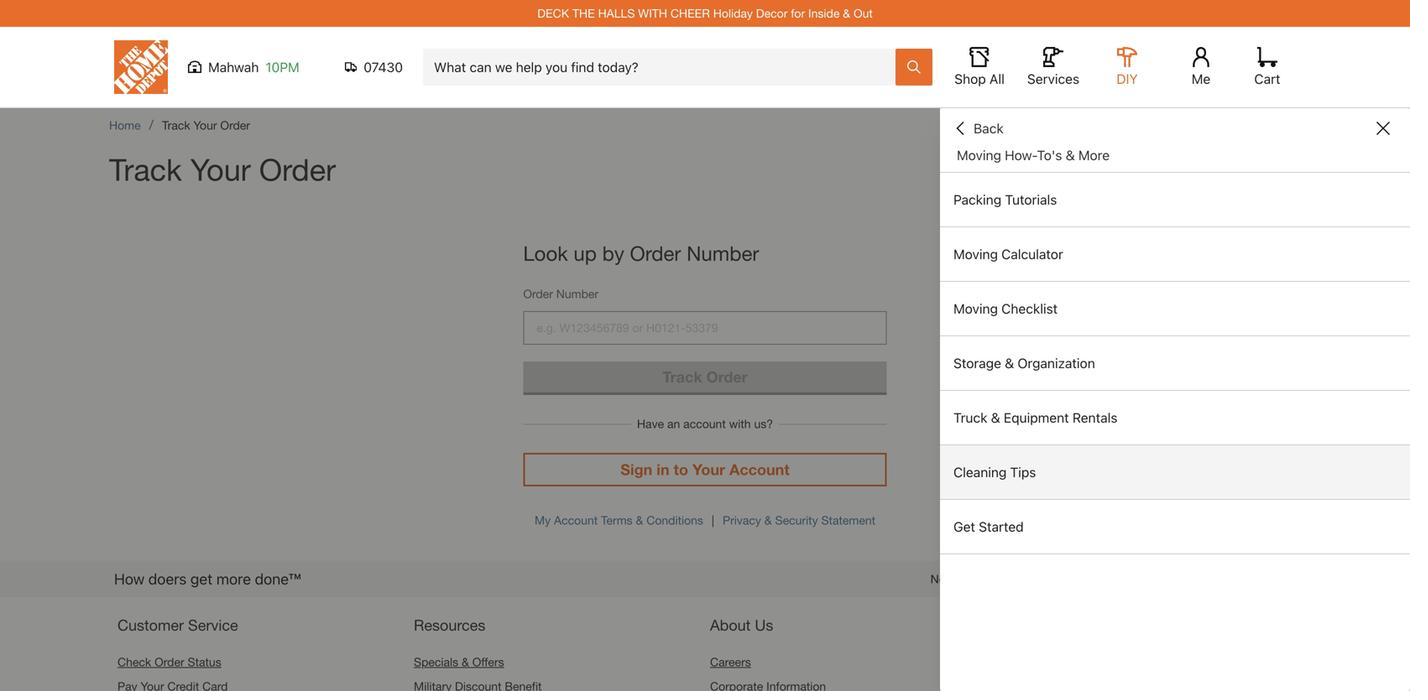 Task type: locate. For each thing, give the bounding box(es) containing it.
packing
[[954, 192, 1002, 208]]

10pm
[[266, 59, 300, 75]]

specials
[[414, 656, 459, 670]]

decor
[[756, 6, 788, 20]]

Order Number text field
[[523, 312, 887, 345]]

specials & offers
[[414, 656, 504, 670]]

number up order number text field on the top
[[687, 241, 759, 265]]

0 vertical spatial track
[[162, 118, 190, 132]]

track down order number text field on the top
[[663, 368, 702, 386]]

account up privacy
[[730, 461, 790, 479]]

What can we help you find today? search field
[[434, 50, 895, 85]]

moving down "packing"
[[954, 246, 998, 262]]

deck
[[538, 6, 569, 20]]

privacy
[[723, 514, 761, 528]]

the
[[573, 6, 595, 20]]

menu
[[940, 173, 1411, 555]]

inside
[[809, 6, 840, 20]]

diy
[[1117, 71, 1138, 87]]

moving checklist link
[[940, 282, 1411, 336]]

holiday
[[713, 6, 753, 20]]

account right "my"
[[554, 514, 598, 528]]

moving left checklist
[[954, 301, 998, 317]]

organization
[[1018, 356, 1096, 372]]

how doers get more done™
[[114, 571, 301, 589]]

please
[[996, 573, 1031, 586]]

careers link
[[710, 656, 751, 670]]

my account terms & conditions link
[[535, 514, 704, 528]]

at:
[[1072, 573, 1085, 586]]

cart link
[[1249, 47, 1286, 87]]

2 vertical spatial your
[[693, 461, 725, 479]]

track right home link
[[162, 118, 190, 132]]

to
[[674, 461, 688, 479]]

your
[[194, 118, 217, 132], [190, 152, 251, 187], [693, 461, 725, 479]]

order
[[220, 118, 250, 132], [259, 152, 336, 187], [630, 241, 681, 265], [523, 287, 553, 301], [707, 368, 748, 386], [155, 656, 184, 670]]

mahwah
[[208, 59, 259, 75]]

customer
[[118, 617, 184, 635]]

sign in to your account link
[[523, 453, 887, 487]]

moving calculator
[[954, 246, 1064, 262]]

truck
[[954, 410, 988, 426]]

moving
[[957, 147, 1002, 163], [954, 246, 998, 262], [954, 301, 998, 317]]

tips
[[1011, 465, 1036, 481]]

0 vertical spatial moving
[[957, 147, 1002, 163]]

cart
[[1255, 71, 1281, 87]]

call
[[1035, 573, 1053, 586]]

number down up
[[556, 287, 599, 301]]

conditions
[[647, 514, 704, 528]]

07430
[[364, 59, 403, 75]]

2 vertical spatial moving
[[954, 301, 998, 317]]

0 vertical spatial number
[[687, 241, 759, 265]]

1 vertical spatial number
[[556, 287, 599, 301]]

& right the storage in the right bottom of the page
[[1005, 356, 1014, 372]]

menu containing packing tutorials
[[940, 173, 1411, 555]]

sign
[[621, 461, 653, 479]]

moving for moving checklist
[[954, 301, 998, 317]]

& left out on the right top of the page
[[843, 6, 851, 20]]

doers
[[148, 571, 187, 589]]

1 vertical spatial your
[[190, 152, 251, 187]]

by
[[603, 241, 625, 265]]

specials & offers link
[[414, 656, 504, 670]]

checklist
[[1002, 301, 1058, 317]]

1 horizontal spatial account
[[730, 461, 790, 479]]

moving for moving calculator
[[954, 246, 998, 262]]

0 horizontal spatial number
[[556, 287, 599, 301]]

storage
[[954, 356, 1002, 372]]

the home depot logo image
[[114, 40, 168, 94]]

offers
[[473, 656, 504, 670]]

cheer
[[671, 6, 710, 20]]

moving checklist
[[954, 301, 1058, 317]]

cleaning tips
[[954, 465, 1036, 481]]

how-
[[1005, 147, 1037, 163]]

order inside button
[[707, 368, 748, 386]]

halls
[[598, 6, 635, 20]]

track down home link
[[109, 152, 182, 187]]

all
[[990, 71, 1005, 87]]

in
[[657, 461, 670, 479]]

1 vertical spatial moving
[[954, 246, 998, 262]]

careers
[[710, 656, 751, 670]]

equipment
[[1004, 410, 1069, 426]]

customer service
[[118, 617, 238, 635]]

sign in to your account
[[621, 461, 790, 479]]

privacy & security statement link
[[723, 514, 876, 528]]

help?
[[962, 573, 993, 586]]

up
[[574, 241, 597, 265]]

check order status link
[[118, 656, 221, 670]]

0 vertical spatial your
[[194, 118, 217, 132]]

security
[[775, 514, 818, 528]]

1 vertical spatial track your order
[[109, 152, 336, 187]]

track
[[162, 118, 190, 132], [109, 152, 182, 187], [663, 368, 702, 386]]

me button
[[1175, 47, 1228, 87]]

0 vertical spatial account
[[730, 461, 790, 479]]

storage & organization
[[954, 356, 1096, 372]]

moving down "back" button
[[957, 147, 1002, 163]]

2 vertical spatial track
[[663, 368, 702, 386]]

1 vertical spatial account
[[554, 514, 598, 528]]

1 horizontal spatial number
[[687, 241, 759, 265]]

get
[[954, 519, 976, 535]]

out
[[854, 6, 873, 20]]

&
[[843, 6, 851, 20], [1066, 147, 1075, 163], [1005, 356, 1014, 372], [991, 410, 1001, 426], [636, 514, 643, 528], [765, 514, 772, 528], [462, 656, 469, 670]]

my account terms & conditions | privacy & security statement
[[535, 514, 876, 528]]

for
[[791, 6, 805, 20]]



Task type: describe. For each thing, give the bounding box(es) containing it.
back button
[[954, 120, 1004, 137]]

moving calculator link
[[940, 228, 1411, 281]]

moving how-to's & more
[[957, 147, 1110, 163]]

look
[[523, 241, 568, 265]]

0 horizontal spatial account
[[554, 514, 598, 528]]

status
[[188, 656, 221, 670]]

started
[[979, 519, 1024, 535]]

resources
[[414, 617, 486, 635]]

with
[[638, 6, 668, 20]]

services button
[[1027, 47, 1081, 87]]

shop all button
[[953, 47, 1007, 87]]

& right privacy
[[765, 514, 772, 528]]

calculator
[[1002, 246, 1064, 262]]

about
[[710, 617, 751, 635]]

us
[[755, 617, 774, 635]]

look up by order number
[[523, 241, 759, 265]]

get started link
[[940, 500, 1411, 554]]

07430 button
[[345, 59, 403, 76]]

tutorials
[[1005, 192, 1057, 208]]

about us
[[710, 617, 774, 635]]

how
[[114, 571, 145, 589]]

1 vertical spatial track
[[109, 152, 182, 187]]

to's
[[1037, 147, 1063, 163]]

cleaning tips link
[[940, 446, 1411, 500]]

drawer close image
[[1377, 122, 1390, 135]]

order number
[[523, 287, 599, 301]]

packing tutorials link
[[940, 173, 1411, 227]]

services
[[1028, 71, 1080, 87]]

service
[[188, 617, 238, 635]]

packing tutorials
[[954, 192, 1057, 208]]

track order
[[663, 368, 748, 386]]

rentals
[[1073, 410, 1118, 426]]

home
[[109, 118, 141, 132]]

deck the halls with cheer holiday decor for inside & out link
[[538, 6, 873, 20]]

get started
[[954, 519, 1024, 535]]

more
[[1079, 147, 1110, 163]]

track order button
[[523, 362, 887, 393]]

terms
[[601, 514, 633, 528]]

mahwah 10pm
[[208, 59, 300, 75]]

storage & organization link
[[940, 337, 1411, 390]]

& right terms
[[636, 514, 643, 528]]

us
[[1056, 573, 1068, 586]]

me
[[1192, 71, 1211, 87]]

deck the halls with cheer holiday decor for inside & out
[[538, 6, 873, 20]]

shop
[[955, 71, 986, 87]]

need
[[931, 573, 959, 586]]

check order status
[[118, 656, 221, 670]]

shop all
[[955, 71, 1005, 87]]

truck & equipment rentals link
[[940, 391, 1411, 445]]

track inside button
[[663, 368, 702, 386]]

my
[[535, 514, 551, 528]]

check
[[118, 656, 151, 670]]

home link
[[109, 118, 141, 132]]

more
[[216, 571, 251, 589]]

|
[[712, 514, 715, 528]]

truck & equipment rentals
[[954, 410, 1118, 426]]

need help? please call us at:
[[931, 573, 1088, 586]]

statement
[[822, 514, 876, 528]]

done™
[[255, 571, 301, 589]]

& left offers
[[462, 656, 469, 670]]

& right truck at bottom right
[[991, 410, 1001, 426]]

& right the to's
[[1066, 147, 1075, 163]]

cleaning
[[954, 465, 1007, 481]]

0 vertical spatial track your order
[[162, 118, 250, 132]]

diy button
[[1101, 47, 1155, 87]]

get
[[191, 571, 213, 589]]

moving for moving how-to's & more
[[957, 147, 1002, 163]]



Task type: vqa. For each thing, say whether or not it's contained in the screenshot.


